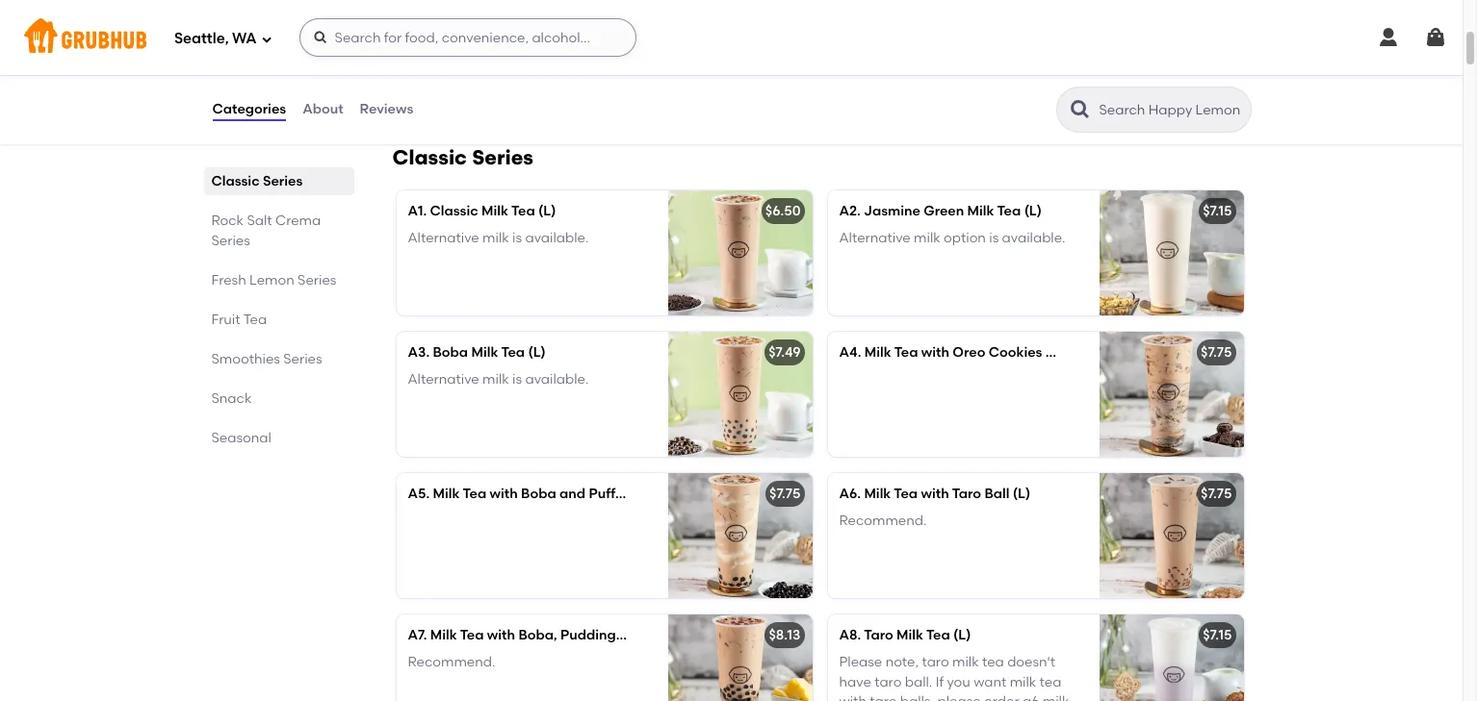 Task type: vqa. For each thing, say whether or not it's contained in the screenshot.
Select within the Choppings Select as many as you'd like (Optional)
no



Task type: locate. For each thing, give the bounding box(es) containing it.
a4. milk tea with oreo cookies and puff cream (l) image
[[1099, 332, 1244, 457]]

a2. jasmine green milk tea (l)
[[839, 203, 1042, 220]]

alternative milk option is available.
[[839, 230, 1066, 247]]

available. right 'option' at the right top
[[1002, 230, 1066, 247]]

series down rock
[[211, 233, 250, 249]]

ball.
[[905, 675, 932, 691]]

milk up a6
[[1010, 675, 1036, 691]]

milk
[[482, 230, 509, 247], [914, 230, 940, 247], [482, 372, 509, 388], [952, 655, 979, 671], [1010, 675, 1036, 691]]

0 vertical spatial boba
[[433, 345, 468, 361]]

cookies
[[989, 345, 1042, 361]]

balls,
[[900, 694, 934, 702]]

a6.
[[839, 486, 861, 503]]

available.
[[525, 230, 589, 247], [1002, 230, 1066, 247], [525, 372, 589, 388]]

tea up want
[[982, 655, 1004, 671]]

boba,
[[518, 628, 557, 644]]

classic series inside tab
[[211, 173, 303, 190]]

with left "ball"
[[921, 486, 949, 503]]

1 vertical spatial boba
[[521, 486, 556, 503]]

fresh
[[211, 272, 246, 289]]

a8. taro milk tea (l)
[[839, 628, 971, 644]]

series up snack tab
[[283, 351, 322, 368]]

milk down a3. boba milk tea (l)
[[482, 372, 509, 388]]

categories
[[212, 101, 286, 117]]

alternative for classic
[[408, 230, 479, 247]]

$7.75
[[1201, 345, 1232, 361], [769, 486, 801, 503], [1201, 486, 1232, 503]]

1 vertical spatial recommend.
[[408, 655, 495, 671]]

1 vertical spatial puff
[[589, 486, 615, 503]]

0 vertical spatial puff
[[1075, 345, 1101, 361]]

is down a1. classic milk tea (l)
[[512, 230, 522, 247]]

order down want
[[984, 694, 1019, 702]]

0 vertical spatial cream
[[1105, 345, 1150, 361]]

is for $6.50
[[512, 230, 522, 247]]

taro
[[922, 655, 949, 671], [874, 675, 902, 691], [870, 694, 897, 702]]

1 horizontal spatial and
[[619, 628, 645, 644]]

2 vertical spatial taro
[[870, 694, 897, 702]]

0 vertical spatial recommend.
[[839, 514, 927, 530]]

rock
[[211, 213, 244, 229]]

start
[[234, 11, 266, 27]]

and for cookies
[[1045, 345, 1072, 361]]

boba
[[433, 345, 468, 361], [521, 486, 556, 503]]

taro down "have"
[[870, 694, 897, 702]]

with
[[921, 345, 949, 361], [490, 486, 518, 503], [921, 486, 949, 503], [487, 628, 515, 644], [839, 694, 867, 702]]

2 horizontal spatial and
[[1045, 345, 1072, 361]]

alternative down the jasmine
[[839, 230, 911, 247]]

1 horizontal spatial taro
[[952, 486, 981, 503]]

0 vertical spatial order
[[312, 11, 347, 27]]

1 vertical spatial classic series
[[211, 173, 303, 190]]

milk right a4.
[[864, 345, 891, 361]]

recommend. down a7. at the left of the page
[[408, 655, 495, 671]]

taro
[[952, 486, 981, 503], [864, 628, 893, 644]]

classic
[[392, 145, 467, 170], [211, 173, 260, 190], [430, 203, 478, 220]]

milk right a7. at the left of the page
[[430, 628, 457, 644]]

2 vertical spatial classic
[[430, 203, 478, 220]]

puff
[[1075, 345, 1101, 361], [589, 486, 615, 503]]

with for boba,
[[487, 628, 515, 644]]

tea
[[982, 655, 1004, 671], [1040, 675, 1062, 691]]

2 $7.15 from the top
[[1203, 628, 1232, 644]]

a8. taro milk tea (l) image
[[1099, 615, 1244, 702]]

0 horizontal spatial cream
[[619, 486, 664, 503]]

and
[[1045, 345, 1072, 361], [559, 486, 586, 503], [619, 628, 645, 644]]

taro down note,
[[874, 675, 902, 691]]

fruit
[[211, 312, 240, 328]]

recommend. down the a6.
[[839, 514, 927, 530]]

$7.15
[[1203, 203, 1232, 220], [1203, 628, 1232, 644]]

reviews
[[360, 101, 413, 117]]

alternative milk is available.
[[408, 230, 589, 247], [408, 372, 589, 388]]

seasonal tab
[[211, 428, 346, 449]]

0 vertical spatial alternative milk is available.
[[408, 230, 589, 247]]

2 alternative milk is available. from the top
[[408, 372, 589, 388]]

classic right a1.
[[430, 203, 478, 220]]

classic up rock
[[211, 173, 260, 190]]

alternative milk is available. for boba
[[408, 372, 589, 388]]

alternative milk is available. down a1. classic milk tea (l)
[[408, 230, 589, 247]]

available. for $7.49
[[525, 372, 589, 388]]

available. down a1. classic milk tea (l)
[[525, 230, 589, 247]]

taro left "ball"
[[952, 486, 981, 503]]

green
[[924, 203, 964, 220]]

alternative down a1.
[[408, 230, 479, 247]]

with left oreo
[[921, 345, 949, 361]]

1 $7.15 from the top
[[1203, 203, 1232, 220]]

a2. jasmine green milk tea (l) image
[[1099, 191, 1244, 316]]

start group order
[[234, 11, 347, 27]]

milk for classic
[[482, 230, 509, 247]]

1 vertical spatial $7.15
[[1203, 628, 1232, 644]]

classic up a1.
[[392, 145, 467, 170]]

classic series
[[392, 145, 533, 170], [211, 173, 303, 190]]

lemon
[[249, 272, 294, 289]]

series up crema
[[263, 173, 303, 190]]

1 vertical spatial cream
[[619, 486, 664, 503]]

taro right a8.
[[864, 628, 893, 644]]

0 horizontal spatial classic series
[[211, 173, 303, 190]]

if
[[936, 675, 944, 691]]

salt
[[247, 213, 272, 229]]

tea down doesn't
[[1040, 675, 1062, 691]]

1 vertical spatial and
[[559, 486, 586, 503]]

pudding
[[560, 628, 616, 644]]

1 vertical spatial classic
[[211, 173, 260, 190]]

1 horizontal spatial cream
[[1105, 345, 1150, 361]]

search icon image
[[1068, 98, 1091, 121]]

snack tab
[[211, 389, 346, 409]]

option
[[944, 230, 986, 247]]

group
[[270, 11, 309, 27]]

0 vertical spatial $7.15
[[1203, 203, 1232, 220]]

1 horizontal spatial boba
[[521, 486, 556, 503]]

with down "have"
[[839, 694, 867, 702]]

0 horizontal spatial recommend.
[[408, 655, 495, 671]]

oreo
[[953, 345, 985, 361]]

smoothies series tab
[[211, 350, 346, 370]]

with right a5.
[[490, 486, 518, 503]]

2 vertical spatial and
[[619, 628, 645, 644]]

1 vertical spatial alternative milk is available.
[[408, 372, 589, 388]]

recommend.
[[839, 514, 927, 530], [408, 655, 495, 671]]

a3. boba milk tea (l)
[[408, 345, 546, 361]]

is right 'option' at the right top
[[989, 230, 999, 247]]

0 horizontal spatial puff
[[589, 486, 615, 503]]

$7.75 for a4. milk tea with oreo cookies and puff cream (l)
[[1201, 345, 1232, 361]]

taro up if
[[922, 655, 949, 671]]

alternative milk is available. down a3. boba milk tea (l)
[[408, 372, 589, 388]]

seattle,
[[174, 29, 229, 47]]

milk up note,
[[897, 628, 923, 644]]

milk right a1.
[[482, 203, 508, 220]]

1 horizontal spatial tea
[[1040, 675, 1062, 691]]

$7.75 for a5. milk tea with boba and puff cream (l)
[[769, 486, 801, 503]]

please note, taro milk tea doesn't have taro ball. if you want milk tea with taro balls, please order a6 mi
[[839, 655, 1069, 702]]

with for boba
[[490, 486, 518, 503]]

series
[[472, 145, 533, 170], [263, 173, 303, 190], [211, 233, 250, 249], [298, 272, 336, 289], [283, 351, 322, 368]]

with for oreo
[[921, 345, 949, 361]]

a8.
[[839, 628, 861, 644]]

order
[[312, 11, 347, 27], [984, 694, 1019, 702]]

0 horizontal spatial order
[[312, 11, 347, 27]]

1 vertical spatial order
[[984, 694, 1019, 702]]

1 horizontal spatial order
[[984, 694, 1019, 702]]

(l)
[[538, 203, 556, 220], [1024, 203, 1042, 220], [528, 345, 546, 361], [1153, 345, 1171, 361], [667, 486, 685, 503], [1013, 486, 1030, 503], [732, 628, 750, 644], [953, 628, 971, 644]]

please
[[937, 694, 981, 702]]

svg image
[[1377, 26, 1400, 49], [1424, 26, 1447, 49], [313, 30, 328, 45], [261, 33, 272, 45]]

cream
[[1105, 345, 1150, 361], [619, 486, 664, 503]]

a1. classic milk tea (l)
[[408, 203, 556, 220]]

with left boba,
[[487, 628, 515, 644]]

0 vertical spatial tea
[[982, 655, 1004, 671]]

tea
[[511, 203, 535, 220], [997, 203, 1021, 220], [243, 312, 267, 328], [501, 345, 525, 361], [894, 345, 918, 361], [463, 486, 486, 503], [894, 486, 918, 503], [460, 628, 484, 644], [926, 628, 950, 644]]

a3.
[[408, 345, 430, 361]]

order right group
[[312, 11, 347, 27]]

available. down a3. boba milk tea (l)
[[525, 372, 589, 388]]

lychee
[[648, 628, 695, 644]]

milk
[[482, 203, 508, 220], [967, 203, 994, 220], [471, 345, 498, 361], [864, 345, 891, 361], [433, 486, 460, 503], [864, 486, 891, 503], [430, 628, 457, 644], [897, 628, 923, 644]]

alternative
[[408, 230, 479, 247], [839, 230, 911, 247], [408, 372, 479, 388]]

1 alternative milk is available. from the top
[[408, 230, 589, 247]]

$6.50
[[765, 203, 801, 220]]

jasmine
[[864, 203, 920, 220]]

is
[[512, 230, 522, 247], [989, 230, 999, 247], [512, 372, 522, 388]]

0 vertical spatial and
[[1045, 345, 1072, 361]]

1 horizontal spatial classic series
[[392, 145, 533, 170]]

alternative down a3.
[[408, 372, 479, 388]]

smoothies series
[[211, 351, 322, 368]]

milk down a1. classic milk tea (l)
[[482, 230, 509, 247]]

0 horizontal spatial boba
[[433, 345, 468, 361]]

classic series up salt
[[211, 173, 303, 190]]

is down a3. boba milk tea (l)
[[512, 372, 522, 388]]

a5. milk tea with boba and puff cream (l) image
[[668, 474, 812, 599]]

a7. milk tea with boba, pudding and lychee jelly (l)
[[408, 628, 750, 644]]

order inside please note, taro milk tea doesn't have taro ball. if you want milk tea with taro balls, please order a6 mi
[[984, 694, 1019, 702]]

with for taro
[[921, 486, 949, 503]]

0 horizontal spatial and
[[559, 486, 586, 503]]

1 horizontal spatial recommend.
[[839, 514, 927, 530]]

milk down a2. jasmine green milk tea (l)
[[914, 230, 940, 247]]

smoothies
[[211, 351, 280, 368]]

classic series up a1. classic milk tea (l)
[[392, 145, 533, 170]]

0 horizontal spatial taro
[[864, 628, 893, 644]]

series right lemon
[[298, 272, 336, 289]]



Task type: describe. For each thing, give the bounding box(es) containing it.
1 horizontal spatial puff
[[1075, 345, 1101, 361]]

rock salt crema series
[[211, 213, 321, 249]]

milk right a5.
[[433, 486, 460, 503]]

wa
[[232, 29, 257, 47]]

milk right a3.
[[471, 345, 498, 361]]

a4. milk tea with oreo cookies and puff cream (l)
[[839, 345, 1171, 361]]

order inside 'button'
[[312, 11, 347, 27]]

please
[[839, 655, 882, 671]]

fresh lemon series tab
[[211, 271, 346, 291]]

note,
[[885, 655, 919, 671]]

a7.
[[408, 628, 427, 644]]

$8.13
[[769, 628, 801, 644]]

reviews button
[[359, 75, 414, 144]]

$7.15 for alternative milk option is available.
[[1203, 203, 1232, 220]]

milk right the a6.
[[864, 486, 891, 503]]

a5.
[[408, 486, 430, 503]]

seasonal
[[211, 430, 271, 447]]

$7.15 for please note, taro milk tea doesn't have taro ball. if you want milk tea with taro balls, please order a6 mi
[[1203, 628, 1232, 644]]

fruit tea
[[211, 312, 267, 328]]

about button
[[302, 75, 344, 144]]

ball
[[984, 486, 1010, 503]]

series inside rock salt crema series
[[211, 233, 250, 249]]

fruit tea tab
[[211, 310, 346, 330]]

milk up you
[[952, 655, 979, 671]]

recommend. for a6.
[[839, 514, 927, 530]]

a1. classic milk tea (l) image
[[668, 191, 812, 316]]

1 vertical spatial taro
[[874, 675, 902, 691]]

with inside please note, taro milk tea doesn't have taro ball. if you want milk tea with taro balls, please order a6 mi
[[839, 694, 867, 702]]

alternative milk is available. for classic
[[408, 230, 589, 247]]

want
[[974, 675, 1007, 691]]

a2.
[[839, 203, 861, 220]]

series up a1. classic milk tea (l)
[[472, 145, 533, 170]]

recommend. for a7.
[[408, 655, 495, 671]]

a4.
[[839, 345, 861, 361]]

Search Happy Lemon search field
[[1097, 101, 1245, 119]]

classic inside tab
[[211, 173, 260, 190]]

1 vertical spatial taro
[[864, 628, 893, 644]]

jelly
[[698, 628, 729, 644]]

you
[[947, 675, 970, 691]]

have
[[839, 675, 871, 691]]

0 horizontal spatial tea
[[982, 655, 1004, 671]]

alternative for jasmine
[[839, 230, 911, 247]]

a6. milk tea with taro ball (l) image
[[1099, 474, 1244, 599]]

doesn't
[[1007, 655, 1055, 671]]

a6. milk tea with taro ball (l)
[[839, 486, 1030, 503]]

a1.
[[408, 203, 427, 220]]

is for $7.49
[[512, 372, 522, 388]]

fresh lemon series
[[211, 272, 336, 289]]

alternative for boba
[[408, 372, 479, 388]]

snack
[[211, 391, 252, 407]]

classic series tab
[[211, 171, 346, 192]]

0 vertical spatial classic series
[[392, 145, 533, 170]]

a7. milk tea with boba, pudding and lychee jelly (l) image
[[668, 615, 812, 702]]

milk up 'option' at the right top
[[967, 203, 994, 220]]

start group order button
[[211, 2, 347, 37]]

1 vertical spatial tea
[[1040, 675, 1062, 691]]

0 vertical spatial taro
[[952, 486, 981, 503]]

0 vertical spatial taro
[[922, 655, 949, 671]]

rock salt crema series tab
[[211, 211, 346, 251]]

seattle, wa
[[174, 29, 257, 47]]

a5. milk tea with boba and puff cream (l)
[[408, 486, 685, 503]]

available. for $6.50
[[525, 230, 589, 247]]

a6
[[1023, 694, 1039, 702]]

$7.49
[[769, 345, 801, 361]]

0 vertical spatial classic
[[392, 145, 467, 170]]

and for pudding
[[619, 628, 645, 644]]

Search for food, convenience, alcohol... search field
[[299, 18, 636, 57]]

milk for jasmine
[[914, 230, 940, 247]]

milk for boba
[[482, 372, 509, 388]]

main navigation navigation
[[0, 0, 1463, 75]]

tea inside tab
[[243, 312, 267, 328]]

a3. boba milk tea (l) image
[[668, 332, 812, 457]]

about
[[303, 101, 343, 117]]

crema
[[275, 213, 321, 229]]

categories button
[[211, 75, 287, 144]]



